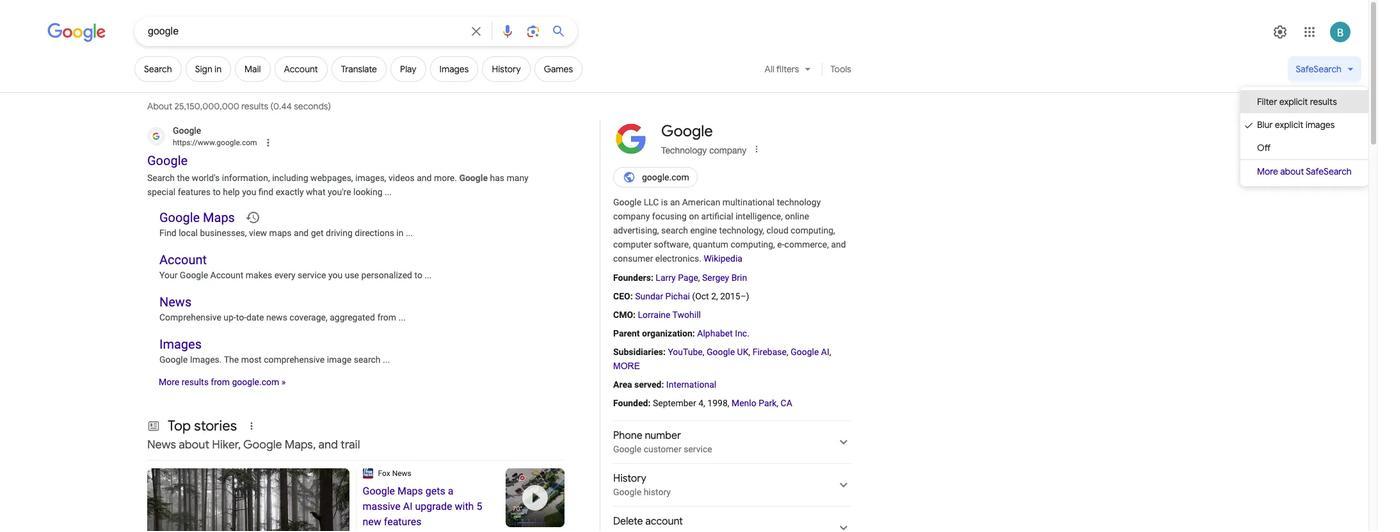 Task type: describe. For each thing, give the bounding box(es) containing it.
subsidiaries
[[613, 347, 663, 357]]

aggregated
[[330, 313, 375, 323]]

news comprehensive up-to-date news coverage, aggregated from ...
[[159, 295, 406, 323]]

1 vertical spatial in
[[396, 228, 404, 238]]

safesearch inside popup button
[[1296, 63, 1342, 75]]

google right hiker,
[[243, 438, 282, 452]]

explicit for blur
[[1275, 119, 1304, 131]]

(oct
[[692, 291, 709, 301]]

add play element
[[400, 63, 416, 75]]

delete
[[613, 516, 643, 528]]

wikipedia link
[[704, 254, 743, 264]]

wikipedia
[[704, 254, 743, 264]]

ceo
[[613, 291, 630, 301]]

about 25,150,000,000 results (0.44 seconds)
[[147, 101, 333, 112]]

filter
[[1257, 96, 1277, 108]]

... inside images google images. the most comprehensive image search ...
[[383, 355, 390, 365]]

results for 25,150,000,000
[[241, 101, 268, 112]]

help
[[223, 187, 240, 197]]

(0.44
[[270, 101, 292, 112]]

you're
[[328, 187, 351, 197]]

more options element
[[751, 143, 763, 156]]

mail link
[[235, 56, 271, 82]]

: for larry
[[651, 272, 654, 283]]

images.
[[190, 355, 222, 365]]

more results from google.com » link
[[159, 377, 286, 387]]

filter explicit results link
[[1241, 90, 1369, 113]]

electronics.
[[655, 254, 702, 264]]

personalized recommendation based on your history image
[[245, 210, 261, 225]]

software,
[[654, 240, 691, 250]]

and left get
[[294, 228, 309, 238]]

account for account
[[284, 63, 318, 75]]

google image
[[47, 23, 106, 42]]

sergey
[[702, 272, 729, 283]]

: for lorraine
[[633, 310, 636, 320]]

games link
[[534, 56, 583, 82]]

add sign in element
[[195, 63, 222, 75]]

inc.
[[735, 328, 750, 339]]

from inside news comprehensive up-to-date news coverage, aggregated from ...
[[377, 313, 396, 323]]

more.
[[434, 173, 457, 183]]

computer
[[613, 240, 652, 250]]

safesearch button
[[1288, 56, 1362, 87]]

google.com
[[642, 172, 689, 182]]

number
[[645, 430, 681, 443]]

commerce,
[[785, 240, 829, 250]]

maps for google maps gets a massive ai upgrade with 5 new features
[[398, 485, 423, 497]]

more options image
[[752, 144, 762, 154]]

google maps link
[[159, 210, 235, 225]]

more for more about safesearch
[[1257, 166, 1278, 177]]

firebase
[[753, 347, 787, 357]]

and left more. in the left of the page
[[417, 173, 432, 183]]

history for history google history
[[613, 473, 646, 486]]

sundar pichai link
[[635, 291, 690, 301]]

, down inc.
[[749, 347, 750, 357]]

0 vertical spatial in
[[214, 63, 222, 75]]

... inside account your google account makes every service you use personalized to ...
[[425, 270, 432, 280]]

parent organization : alphabet inc.
[[613, 328, 750, 339]]

is
[[661, 197, 668, 207]]

customer
[[644, 444, 682, 454]]

images,
[[355, 173, 386, 183]]

google inside the 'google llc is an american multinational technology company focusing on artificial intelligence, online advertising, search engine technology, cloud computing, computer software, quantum computing, e-commerce, and consumer electronics.'
[[613, 197, 642, 207]]

engine
[[690, 225, 717, 236]]

advertising,
[[613, 225, 659, 236]]

, left google ai link
[[787, 347, 789, 357]]

history for history
[[492, 63, 521, 75]]

upgrade
[[415, 500, 452, 513]]

local
[[179, 228, 198, 238]]

features inside the google maps gets a massive ai upgrade with 5 new features
[[384, 516, 421, 528]]

youtube link
[[668, 347, 703, 357]]

comprehensive
[[264, 355, 325, 365]]

google inside the google maps gets a massive ai upgrade with 5 new features
[[363, 485, 395, 497]]

more for more results from google.com »
[[159, 377, 179, 387]]

maps
[[269, 228, 292, 238]]

google https://www.google.com
[[173, 125, 257, 147]]

more
[[613, 361, 640, 371]]

alphabet inc. link
[[697, 328, 750, 339]]

fox news
[[378, 469, 412, 478]]

founded
[[613, 398, 648, 409]]

history google history
[[613, 473, 671, 497]]

google inside history google history
[[613, 487, 642, 497]]

news for news comprehensive up-to-date news coverage, aggregated from ...
[[159, 295, 192, 310]]

google down alphabet inc. link
[[707, 347, 735, 357]]

, right the firebase
[[830, 347, 831, 357]]

trail
[[341, 438, 360, 452]]

service inside phone number google customer service
[[684, 444, 712, 454]]

2 vertical spatial account
[[210, 270, 243, 280]]

add account element
[[284, 63, 318, 75]]

: for youtube
[[663, 347, 666, 357]]

news
[[266, 313, 287, 323]]

delete account button
[[613, 507, 851, 531]]

google inside google https://www.google.com
[[173, 125, 201, 136]]

google left has
[[459, 173, 488, 183]]

, left sergey
[[698, 272, 700, 283]]

add history element
[[492, 63, 521, 75]]

features inside has many special features to help you find exactly what you're looking ...
[[178, 187, 211, 197]]

information,
[[222, 173, 270, 183]]

https://www.google.com text field
[[173, 137, 257, 149]]

area served : international
[[613, 380, 716, 390]]

sign in link
[[185, 56, 231, 82]]

0 horizontal spatial results
[[182, 377, 209, 387]]

what
[[306, 187, 326, 197]]

founded : september 4, 1998, menlo park, ca
[[613, 398, 792, 409]]

view
[[249, 228, 267, 238]]

many
[[507, 173, 529, 183]]

: down twohill
[[693, 328, 695, 339]]

you inside has many special features to help you find exactly what you're looking ...
[[242, 187, 256, 197]]

hiker,
[[212, 438, 241, 452]]

mail
[[245, 63, 261, 75]]

area
[[613, 380, 632, 390]]

get
[[311, 228, 324, 238]]

news for news about hiker, google maps, and trail
[[147, 438, 176, 452]]

explicit for filter
[[1280, 96, 1308, 108]]

more about safesearch
[[1257, 166, 1352, 177]]

all
[[765, 63, 775, 75]]

google.com link
[[613, 167, 698, 188]]

ca
[[781, 398, 792, 409]]

news about hiker, google maps, and trail
[[147, 438, 360, 452]]

founders
[[613, 272, 651, 283]]

filters
[[776, 63, 799, 75]]

: for september
[[648, 398, 651, 409]]

has many special features to help you find exactly what you're looking ...
[[147, 173, 529, 197]]

blur
[[1257, 119, 1273, 131]]

google llc is an american multinational technology company focusing on artificial intelligence, online advertising, search engine technology, cloud computing, computer software, quantum computing, e-commerce, and consumer electronics.
[[613, 197, 846, 264]]

exactly
[[276, 187, 304, 197]]

add search element
[[144, 63, 172, 75]]

translate
[[341, 63, 377, 75]]

and left trail
[[318, 438, 338, 452]]

sign in
[[195, 63, 222, 75]]

find local businesses, view maps and get driving directions in ...
[[159, 228, 413, 238]]

september
[[653, 398, 696, 409]]



Task type: vqa. For each thing, say whether or not it's contained in the screenshot.
Google inside "Images Google Images. The most comprehensive image search ..."
yes



Task type: locate. For each thing, give the bounding box(es) containing it.
maps for google maps
[[203, 210, 235, 225]]

2015–)
[[720, 291, 750, 301]]

results up images
[[1310, 96, 1337, 108]]

1 vertical spatial google
[[613, 487, 642, 497]]

google inside account your google account makes every service you use personalized to ...
[[180, 270, 208, 280]]

1 horizontal spatial results
[[241, 101, 268, 112]]

off
[[1257, 142, 1271, 154]]

international
[[666, 380, 716, 390]]

to-
[[236, 313, 246, 323]]

0 horizontal spatial to
[[213, 187, 221, 197]]

search inside images google images. the most comprehensive image search ...
[[354, 355, 381, 365]]

2 horizontal spatial results
[[1310, 96, 1337, 108]]

firebase link
[[753, 347, 787, 357]]

more about safesearch link
[[1241, 160, 1369, 183]]

0 vertical spatial explicit
[[1280, 96, 1308, 108]]

google maps gets a massive ai upgrade with 5 new features
[[363, 485, 482, 528]]

25,150,000,000
[[174, 101, 239, 112]]

about
[[1281, 166, 1304, 177], [179, 438, 209, 452]]

filter explicit results
[[1257, 96, 1337, 108]]

2,
[[711, 291, 718, 301]]

0 vertical spatial service
[[298, 270, 326, 280]]

date
[[246, 313, 264, 323]]

0 vertical spatial images link
[[430, 56, 479, 82]]

and right commerce,
[[831, 240, 846, 250]]

find
[[159, 228, 177, 238]]

quantum
[[693, 240, 729, 250]]

Search search field
[[148, 24, 461, 40]]

google uk link
[[707, 347, 749, 357]]

account left makes
[[210, 270, 243, 280]]

images google images. the most comprehensive image search ...
[[159, 337, 390, 365]]

google up the 'technology'
[[661, 122, 713, 141]]

1 vertical spatial maps
[[398, 485, 423, 497]]

about for hiker,
[[179, 438, 209, 452]]

...
[[406, 228, 413, 238], [425, 270, 432, 280], [399, 313, 406, 323], [383, 355, 390, 365]]

technology
[[661, 145, 707, 156]]

about down top stories
[[179, 438, 209, 452]]

ai left upgrade
[[403, 500, 413, 513]]

0 horizontal spatial maps
[[203, 210, 235, 225]]

company left more options icon
[[709, 145, 747, 156]]

you down the information,
[[242, 187, 256, 197]]

1 vertical spatial news
[[147, 438, 176, 452]]

to left help
[[213, 187, 221, 197]]

about down off link
[[1281, 166, 1304, 177]]

0 horizontal spatial about
[[179, 438, 209, 452]]

search for search the world's information, including webpages, images, videos and more. google
[[147, 173, 175, 183]]

... right personalized at the bottom
[[425, 270, 432, 280]]

images link down comprehensive
[[159, 337, 202, 352]]

safesearch up filter explicit results link
[[1296, 63, 1342, 75]]

1 horizontal spatial ai
[[821, 347, 830, 357]]

search up about
[[144, 63, 172, 75]]

you left use
[[328, 270, 343, 280]]

international link
[[666, 380, 716, 390]]

games
[[544, 63, 573, 75]]

0 vertical spatial maps
[[203, 210, 235, 225]]

tools
[[831, 63, 851, 75]]

safesearch
[[1296, 63, 1342, 75], [1306, 166, 1352, 177]]

images for images
[[440, 63, 469, 75]]

account your google account makes every service you use personalized to ...
[[159, 252, 432, 280]]

parent
[[613, 328, 640, 339]]

explicit right blur
[[1275, 119, 1304, 131]]

new
[[363, 516, 381, 528]]

technology
[[777, 197, 821, 207]]

0 vertical spatial images
[[440, 63, 469, 75]]

larry page link
[[656, 272, 698, 283]]

google.com »
[[232, 377, 286, 387]]

1 horizontal spatial maps
[[398, 485, 423, 497]]

e-
[[777, 240, 785, 250]]

2 google from the top
[[613, 487, 642, 497]]

add mail element
[[245, 63, 261, 75]]

computing, up commerce,
[[791, 225, 835, 236]]

: inside 'subsidiaries : youtube , google uk , firebase , google ai , more'
[[663, 347, 666, 357]]

webpages,
[[311, 173, 353, 183]]

company up 'advertising,'
[[613, 211, 650, 222]]

images down comprehensive
[[159, 337, 202, 352]]

1 horizontal spatial account
[[210, 270, 243, 280]]

0 vertical spatial you
[[242, 187, 256, 197]]

0 vertical spatial news
[[159, 295, 192, 310]]

0 vertical spatial search
[[144, 63, 172, 75]]

account down search search field at left top
[[284, 63, 318, 75]]

menlo park, ca link
[[732, 398, 792, 409]]

1 horizontal spatial more
[[1257, 166, 1278, 177]]

0 horizontal spatial account
[[159, 252, 207, 268]]

maps inside the google maps gets a massive ai upgrade with 5 new features
[[398, 485, 423, 497]]

images link right add play element
[[430, 56, 479, 82]]

computing,
[[791, 225, 835, 236], [731, 240, 775, 250]]

0 horizontal spatial images link
[[159, 337, 202, 352]]

images right add play element
[[440, 63, 469, 75]]

search by image image
[[526, 24, 541, 39]]

1 vertical spatial from
[[211, 377, 230, 387]]

0 vertical spatial account
[[284, 63, 318, 75]]

explicit inside filter explicit results link
[[1280, 96, 1308, 108]]

google left llc
[[613, 197, 642, 207]]

0 horizontal spatial company
[[613, 211, 650, 222]]

1 vertical spatial company
[[613, 211, 650, 222]]

off link
[[1241, 136, 1369, 159]]

1 vertical spatial images link
[[159, 337, 202, 352]]

google maps gets a massive ai upgrade with 5 new features heading
[[363, 484, 493, 530]]

1 horizontal spatial features
[[384, 516, 421, 528]]

1 vertical spatial search
[[354, 355, 381, 365]]

search up special
[[147, 173, 175, 183]]

0 vertical spatial google
[[613, 444, 642, 454]]

1 vertical spatial search
[[147, 173, 175, 183]]

in
[[214, 63, 222, 75], [396, 228, 404, 238]]

service inside account your google account makes every service you use personalized to ...
[[298, 270, 326, 280]]

0 horizontal spatial service
[[298, 270, 326, 280]]

special
[[147, 187, 176, 197]]

google up "the"
[[147, 153, 188, 168]]

results
[[1310, 96, 1337, 108], [241, 101, 268, 112], [182, 377, 209, 387]]

sundar
[[635, 291, 663, 301]]

features down massive
[[384, 516, 421, 528]]

... right image
[[383, 355, 390, 365]]

and inside the 'google llc is an american multinational technology company focusing on artificial intelligence, online advertising, search engine technology, cloud computing, computer software, quantum computing, e-commerce, and consumer electronics.'
[[831, 240, 846, 250]]

1 vertical spatial service
[[684, 444, 712, 454]]

stories
[[194, 417, 237, 435]]

0 vertical spatial ai
[[821, 347, 830, 357]]

: left lorraine
[[633, 310, 636, 320]]

0 vertical spatial company
[[709, 145, 747, 156]]

more results from google.com »
[[159, 377, 286, 387]]

1 vertical spatial you
[[328, 270, 343, 280]]

1 horizontal spatial account link
[[274, 56, 328, 82]]

you inside account your google account makes every service you use personalized to ...
[[328, 270, 343, 280]]

in right sign
[[214, 63, 222, 75]]

explicit up blur explicit images
[[1280, 96, 1308, 108]]

1 vertical spatial safesearch
[[1306, 166, 1352, 177]]

history inside 'link'
[[492, 63, 521, 75]]

account
[[284, 63, 318, 75], [159, 252, 207, 268], [210, 270, 243, 280]]

up-
[[224, 313, 236, 323]]

account link up your
[[159, 252, 207, 268]]

maps down fox news
[[398, 485, 423, 497]]

0 vertical spatial features
[[178, 187, 211, 197]]

menu
[[1241, 87, 1369, 186]]

history up history
[[613, 473, 646, 486]]

1 horizontal spatial in
[[396, 228, 404, 238]]

0 vertical spatial from
[[377, 313, 396, 323]]

1 horizontal spatial service
[[684, 444, 712, 454]]

search right image
[[354, 355, 381, 365]]

you
[[242, 187, 256, 197], [328, 270, 343, 280]]

add games element
[[544, 63, 573, 75]]

1 vertical spatial about
[[179, 438, 209, 452]]

service right every
[[298, 270, 326, 280]]

google left images.
[[159, 355, 188, 365]]

1 vertical spatial images
[[159, 337, 202, 352]]

in right directions
[[396, 228, 404, 238]]

1 horizontal spatial search
[[661, 225, 688, 236]]

ai right the firebase
[[821, 347, 830, 357]]

search inside the 'google llc is an american multinational technology company focusing on artificial intelligence, online advertising, search engine technology, cloud computing, computer software, quantum computing, e-commerce, and consumer electronics.'
[[661, 225, 688, 236]]

from
[[377, 313, 396, 323], [211, 377, 230, 387]]

... inside news comprehensive up-to-date news coverage, aggregated from ...
[[399, 313, 406, 323]]

0 vertical spatial more
[[1257, 166, 1278, 177]]

1 google from the top
[[613, 444, 642, 454]]

search inside 'link'
[[144, 63, 172, 75]]

technology company
[[661, 145, 747, 156]]

0 vertical spatial safesearch
[[1296, 63, 1342, 75]]

1 horizontal spatial images
[[440, 63, 469, 75]]

google down the phone on the bottom left of the page
[[613, 444, 642, 454]]

: down served
[[648, 398, 651, 409]]

google up https://www.google.com
[[173, 125, 201, 136]]

maps up businesses,
[[203, 210, 235, 225]]

gets
[[426, 485, 445, 497]]

founders : larry page , sergey brin
[[613, 272, 747, 283]]

more inside menu
[[1257, 166, 1278, 177]]

1 horizontal spatial history
[[613, 473, 646, 486]]

0 horizontal spatial search
[[354, 355, 381, 365]]

ai inside the google maps gets a massive ai upgrade with 5 new features
[[403, 500, 413, 513]]

technology,
[[719, 225, 764, 236]]

0 horizontal spatial you
[[242, 187, 256, 197]]

history link
[[482, 56, 531, 82]]

0 vertical spatial computing,
[[791, 225, 835, 236]]

about
[[147, 101, 172, 112]]

top stories
[[168, 417, 237, 435]]

results for explicit
[[1310, 96, 1337, 108]]

1 vertical spatial computing,
[[731, 240, 775, 250]]

from down "the"
[[211, 377, 230, 387]]

about inside menu
[[1281, 166, 1304, 177]]

safesearch down off link
[[1306, 166, 1352, 177]]

: for sundar
[[630, 291, 633, 301]]

1 vertical spatial more
[[159, 377, 179, 387]]

results down images.
[[182, 377, 209, 387]]

account up your
[[159, 252, 207, 268]]

google up massive
[[363, 485, 395, 497]]

artificial
[[701, 211, 734, 222]]

computing, down technology,
[[731, 240, 775, 250]]

0 vertical spatial account link
[[274, 56, 328, 82]]

: down organization
[[663, 347, 666, 357]]

brin
[[732, 272, 747, 283]]

most
[[241, 355, 262, 365]]

add translate element
[[341, 63, 377, 75]]

2 horizontal spatial account
[[284, 63, 318, 75]]

larry
[[656, 272, 676, 283]]

search for search
[[144, 63, 172, 75]]

including
[[272, 173, 308, 183]]

account for account your google account makes every service you use personalized to ...
[[159, 252, 207, 268]]

google inside images google images. the most comprehensive image search ...
[[159, 355, 188, 365]]

0 horizontal spatial account link
[[159, 252, 207, 268]]

company inside the 'google llc is an american multinational technology company focusing on artificial intelligence, online advertising, search engine technology, cloud computing, computer software, quantum computing, e-commerce, and consumer electronics.'
[[613, 211, 650, 222]]

google up local
[[159, 210, 200, 225]]

google up delete
[[613, 487, 642, 497]]

1 horizontal spatial images link
[[430, 56, 479, 82]]

1 vertical spatial account
[[159, 252, 207, 268]]

features
[[178, 187, 211, 197], [384, 516, 421, 528]]

google right the firebase
[[791, 347, 819, 357]]

organization
[[642, 328, 693, 339]]

... right directions
[[406, 228, 413, 238]]

0 vertical spatial about
[[1281, 166, 1304, 177]]

4,
[[699, 398, 705, 409]]

driving
[[326, 228, 353, 238]]

explicit inside the blur explicit images link
[[1275, 119, 1304, 131]]

search by voice image
[[500, 24, 515, 39]]

0 horizontal spatial computing,
[[731, 240, 775, 250]]

1 vertical spatial history
[[613, 473, 646, 486]]

news up comprehensive
[[159, 295, 192, 310]]

menu containing filter explicit results
[[1241, 87, 1369, 186]]

images inside images google images. the most comprehensive image search ...
[[159, 337, 202, 352]]

to inside has many special features to help you find exactly what you're looking ...
[[213, 187, 221, 197]]

0 horizontal spatial ai
[[403, 500, 413, 513]]

account
[[646, 516, 683, 528]]

google inside phone number google customer service
[[613, 444, 642, 454]]

service right customer
[[684, 444, 712, 454]]

history
[[492, 63, 521, 75], [613, 473, 646, 486]]

ai inside 'subsidiaries : youtube , google uk , firebase , google ai , more'
[[821, 347, 830, 357]]

0 horizontal spatial history
[[492, 63, 521, 75]]

1998,
[[708, 398, 730, 409]]

play
[[400, 63, 416, 75]]

results left (0.44
[[241, 101, 268, 112]]

blur explicit images
[[1257, 119, 1335, 131]]

consumer
[[613, 254, 653, 264]]

google heading
[[661, 122, 713, 141]]

videos
[[389, 173, 415, 183]]

1 horizontal spatial computing,
[[791, 225, 835, 236]]

news right the 'fox'
[[392, 469, 412, 478]]

search up software,
[[661, 225, 688, 236]]

cloud
[[767, 225, 789, 236]]

1 horizontal spatial you
[[328, 270, 343, 280]]

search the world's information, including webpages, images, videos and more. google
[[147, 173, 488, 183]]

features down "the"
[[178, 187, 211, 197]]

0 vertical spatial history
[[492, 63, 521, 75]]

... down personalized at the bottom
[[399, 313, 406, 323]]

sergey brin link
[[702, 272, 747, 283]]

news inside news comprehensive up-to-date news coverage, aggregated from ...
[[159, 295, 192, 310]]

1 horizontal spatial about
[[1281, 166, 1304, 177]]

llc
[[644, 197, 659, 207]]

0 horizontal spatial in
[[214, 63, 222, 75]]

2 vertical spatial news
[[392, 469, 412, 478]]

all filters button
[[757, 56, 820, 87]]

1 vertical spatial account link
[[159, 252, 207, 268]]

1 horizontal spatial from
[[377, 313, 396, 323]]

0 vertical spatial search
[[661, 225, 688, 236]]

None search field
[[0, 16, 577, 46]]

history down search by voice image
[[492, 63, 521, 75]]

uk
[[737, 347, 749, 357]]

play link
[[391, 56, 426, 82]]

1 vertical spatial ai
[[403, 500, 413, 513]]

more down off
[[1257, 166, 1278, 177]]

google right your
[[180, 270, 208, 280]]

more
[[1257, 166, 1278, 177], [159, 377, 179, 387]]

to right personalized at the bottom
[[414, 270, 422, 280]]

about for safesearch
[[1281, 166, 1304, 177]]

1 vertical spatial explicit
[[1275, 119, 1304, 131]]

image
[[327, 355, 352, 365]]

images for images google images. the most comprehensive image search ...
[[159, 337, 202, 352]]

0 horizontal spatial features
[[178, 187, 211, 197]]

personalized recommendation based on your history element
[[245, 210, 261, 225]]

0 vertical spatial to
[[213, 187, 221, 197]]

account link down search search field at left top
[[274, 56, 328, 82]]

park,
[[759, 398, 779, 409]]

phone number google customer service
[[613, 430, 712, 454]]

from right aggregated
[[377, 313, 396, 323]]

: up september
[[662, 380, 664, 390]]

news down top
[[147, 438, 176, 452]]

, down alphabet at the bottom
[[703, 347, 705, 357]]

1 vertical spatial features
[[384, 516, 421, 528]]

history inside history google history
[[613, 473, 646, 486]]

an
[[670, 197, 680, 207]]

news link
[[159, 295, 192, 310]]

https://www.google.com
[[173, 138, 257, 147]]

: left larry
[[651, 272, 654, 283]]

5
[[477, 500, 482, 513]]

1 horizontal spatial to
[[414, 270, 422, 280]]

more up top
[[159, 377, 179, 387]]

to inside account your google account makes every service you use personalized to ...
[[414, 270, 422, 280]]

find
[[259, 187, 274, 197]]

0 horizontal spatial more
[[159, 377, 179, 387]]

1 horizontal spatial company
[[709, 145, 747, 156]]

0 horizontal spatial images
[[159, 337, 202, 352]]

: left sundar
[[630, 291, 633, 301]]

0 horizontal spatial from
[[211, 377, 230, 387]]

1 vertical spatial to
[[414, 270, 422, 280]]



